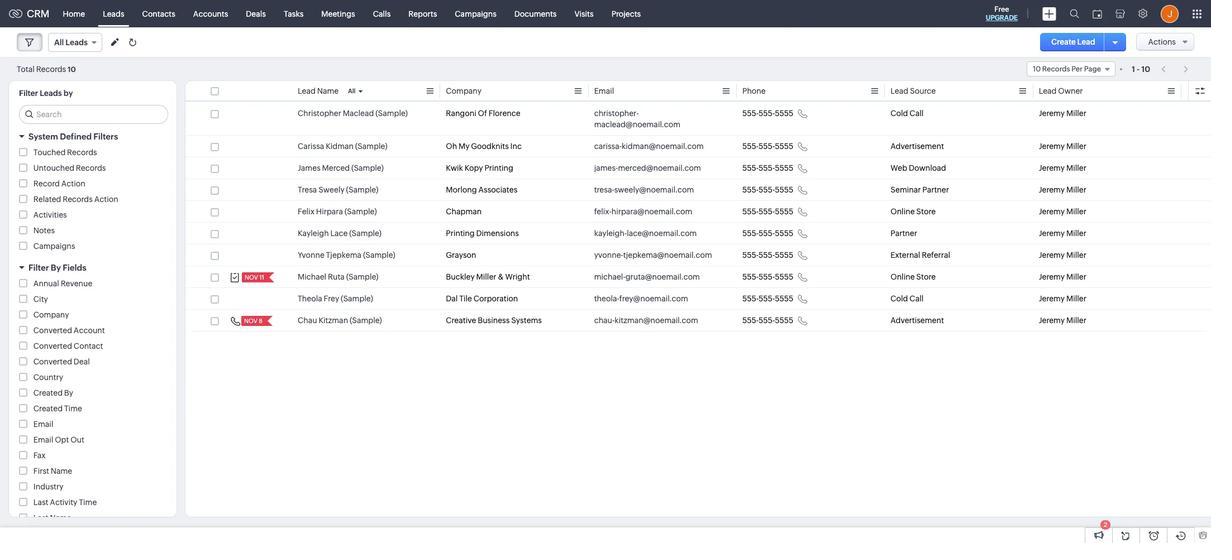 Task type: vqa. For each thing, say whether or not it's contained in the screenshot.
'JEREMY' associated with christopher- maclead@noemail.com
yes



Task type: describe. For each thing, give the bounding box(es) containing it.
system defined filters button
[[9, 127, 177, 146]]

merced
[[322, 164, 350, 173]]

buckley miller & wright
[[446, 273, 530, 282]]

0 horizontal spatial campaigns
[[33, 242, 75, 251]]

(sample) for yvonne tjepkema (sample)
[[363, 251, 395, 260]]

external
[[891, 251, 920, 260]]

create lead button
[[1040, 33, 1107, 51]]

(sample) for carissa kidman (sample)
[[355, 142, 388, 151]]

ruta
[[328, 273, 345, 282]]

1 - 10
[[1132, 65, 1151, 73]]

jeremy for michael-gruta@noemail.com
[[1039, 273, 1065, 282]]

deal
[[74, 358, 90, 367]]

555-555-5555 for tresa-sweely@noemail.com
[[743, 185, 794, 194]]

records for 10
[[1042, 65, 1070, 73]]

deals link
[[237, 0, 275, 27]]

jeremy for tresa-sweely@noemail.com
[[1039, 185, 1065, 194]]

kayleigh lace (sample)
[[298, 229, 382, 238]]

michael-
[[594, 273, 626, 282]]

miller for carissa-kidman@noemail.com
[[1067, 142, 1087, 151]]

carissa-kidman@noemail.com link
[[594, 141, 704, 152]]

cold for theola-frey@noemail.com
[[891, 294, 908, 303]]

theola frey (sample) link
[[298, 293, 373, 305]]

system
[[28, 132, 58, 141]]

associates
[[479, 185, 518, 194]]

2 vertical spatial email
[[33, 436, 53, 445]]

1 vertical spatial email
[[33, 420, 53, 429]]

(sample) for tresa sweely (sample)
[[346, 185, 378, 194]]

related records action
[[33, 195, 118, 204]]

miller for michael-gruta@noemail.com
[[1067, 273, 1087, 282]]

meetings link
[[313, 0, 364, 27]]

kayleigh-
[[594, 229, 627, 238]]

total
[[17, 65, 35, 73]]

james merced (sample)
[[298, 164, 384, 173]]

miller for tresa-sweely@noemail.com
[[1067, 185, 1087, 194]]

kayleigh lace (sample) link
[[298, 228, 382, 239]]

james merced (sample) link
[[298, 163, 384, 174]]

profile element
[[1154, 0, 1186, 27]]

name for first name
[[51, 467, 72, 476]]

home link
[[54, 0, 94, 27]]

jeremy miller for christopher- maclead@noemail.com
[[1039, 109, 1087, 118]]

campaigns inside "link"
[[455, 9, 497, 18]]

carissa kidman (sample) link
[[298, 141, 388, 152]]

corporation
[[474, 294, 518, 303]]

page
[[1084, 65, 1101, 73]]

chau-kitzman@noemail.com link
[[594, 315, 698, 326]]

555-555-5555 for theola-frey@noemail.com
[[743, 294, 794, 303]]

business
[[478, 316, 510, 325]]

tile
[[459, 294, 472, 303]]

cold call for theola-frey@noemail.com
[[891, 294, 924, 303]]

555-555-5555 for yvonne-tjepkema@noemail.com
[[743, 251, 794, 260]]

kwik kopy printing
[[446, 164, 513, 173]]

filter by fields button
[[9, 258, 177, 278]]

merced@noemail.com
[[618, 164, 701, 173]]

james
[[298, 164, 321, 173]]

555-555-5555 for kayleigh-lace@noemail.com
[[743, 229, 794, 238]]

related
[[33, 195, 61, 204]]

annual revenue
[[33, 279, 92, 288]]

advertisement for carissa-kidman@noemail.com
[[891, 142, 944, 151]]

filter for filter leads by
[[19, 89, 38, 98]]

(sample) for james merced (sample)
[[351, 164, 384, 173]]

created time
[[33, 405, 82, 413]]

nov 11 link
[[242, 273, 265, 283]]

-
[[1137, 65, 1140, 73]]

morlong
[[446, 185, 477, 194]]

last activity time
[[33, 498, 97, 507]]

felix-
[[594, 207, 612, 216]]

leads for all leads
[[66, 38, 88, 47]]

miller for chau-kitzman@noemail.com
[[1067, 316, 1087, 325]]

sweely@noemail.com
[[614, 185, 694, 194]]

online for felix-hirpara@noemail.com
[[891, 207, 915, 216]]

chau kitzman (sample) link
[[298, 315, 382, 326]]

carissa-kidman@noemail.com
[[594, 142, 704, 151]]

florence
[[489, 109, 521, 118]]

5555 for yvonne-tjepkema@noemail.com
[[775, 251, 794, 260]]

store for michael-gruta@noemail.com
[[917, 273, 936, 282]]

jeremy miller for felix-hirpara@noemail.com
[[1039, 207, 1087, 216]]

leads for filter leads by
[[40, 89, 62, 98]]

created by
[[33, 389, 73, 398]]

jeremy for kayleigh-lace@noemail.com
[[1039, 229, 1065, 238]]

calendar image
[[1093, 9, 1102, 18]]

gruta@noemail.com
[[626, 273, 700, 282]]

converted for converted contact
[[33, 342, 72, 351]]

555-555-5555 for carissa-kidman@noemail.com
[[743, 142, 794, 151]]

online store for gruta@noemail.com
[[891, 273, 936, 282]]

jeremy miller for tresa-sweely@noemail.com
[[1039, 185, 1087, 194]]

jeremy miller for carissa-kidman@noemail.com
[[1039, 142, 1087, 151]]

christopher
[[298, 109, 341, 118]]

by
[[64, 89, 73, 98]]

(sample) for michael ruta (sample)
[[346, 273, 379, 282]]

system defined filters
[[28, 132, 118, 141]]

(sample) for christopher maclead (sample)
[[376, 109, 408, 118]]

5555 for james-merced@noemail.com
[[775, 164, 794, 173]]

untouched
[[33, 164, 74, 173]]

dal tile corporation
[[446, 294, 518, 303]]

2
[[1104, 522, 1107, 529]]

records for touched
[[67, 148, 97, 157]]

rangoni of florence
[[446, 109, 521, 118]]

All Leads field
[[48, 33, 102, 52]]

goodknits
[[471, 142, 509, 151]]

annual
[[33, 279, 59, 288]]

jeremy miller for james-merced@noemail.com
[[1039, 164, 1087, 173]]

tresa
[[298, 185, 317, 194]]

1 vertical spatial company
[[33, 311, 69, 320]]

nov for chau
[[244, 318, 258, 325]]

free upgrade
[[986, 5, 1018, 22]]

maclead@noemail.com
[[594, 120, 681, 129]]

last for last name
[[33, 514, 48, 523]]

profile image
[[1161, 5, 1179, 23]]

calls link
[[364, 0, 400, 27]]

5555 for carissa-kidman@noemail.com
[[775, 142, 794, 151]]

michael ruta (sample)
[[298, 273, 379, 282]]

jeremy for james-merced@noemail.com
[[1039, 164, 1065, 173]]

name for lead name
[[317, 87, 339, 96]]

online for michael-gruta@noemail.com
[[891, 273, 915, 282]]

(sample) for felix hirpara (sample)
[[345, 207, 377, 216]]

cold for christopher- maclead@noemail.com
[[891, 109, 908, 118]]

nov for michael
[[245, 274, 258, 281]]

jeremy miller for yvonne-tjepkema@noemail.com
[[1039, 251, 1087, 260]]

record
[[33, 179, 60, 188]]

christopher- maclead@noemail.com link
[[594, 108, 720, 130]]

miller for christopher- maclead@noemail.com
[[1067, 109, 1087, 118]]

felix-hirpara@noemail.com link
[[594, 206, 692, 217]]

jeremy for theola-frey@noemail.com
[[1039, 294, 1065, 303]]

visits
[[575, 9, 594, 18]]

filter leads by
[[19, 89, 73, 98]]

christopher-
[[594, 109, 639, 118]]

create lead
[[1052, 37, 1096, 46]]

miller for felix-hirpara@noemail.com
[[1067, 207, 1087, 216]]

0 horizontal spatial printing
[[446, 229, 475, 238]]

jeremy for yvonne-tjepkema@noemail.com
[[1039, 251, 1065, 260]]

kayleigh-lace@noemail.com link
[[594, 228, 697, 239]]

yvonne tjepkema (sample)
[[298, 251, 395, 260]]

search element
[[1063, 0, 1086, 27]]

lace@noemail.com
[[627, 229, 697, 238]]

account
[[74, 326, 105, 335]]

christopher maclead (sample) link
[[298, 108, 408, 119]]

555-555-5555 for christopher- maclead@noemail.com
[[743, 109, 794, 118]]

theola-frey@noemail.com
[[594, 294, 688, 303]]

carissa-
[[594, 142, 622, 151]]

of
[[478, 109, 487, 118]]

home
[[63, 9, 85, 18]]

10 for 1 - 10
[[1142, 65, 1151, 73]]

converted for converted deal
[[33, 358, 72, 367]]

nov 8
[[244, 318, 263, 325]]

(sample) for theola frey (sample)
[[341, 294, 373, 303]]

miller for yvonne-tjepkema@noemail.com
[[1067, 251, 1087, 260]]

tresa-sweely@noemail.com
[[594, 185, 694, 194]]

inc
[[510, 142, 522, 151]]

0 vertical spatial company
[[446, 87, 482, 96]]

jeremy for chau-kitzman@noemail.com
[[1039, 316, 1065, 325]]

accounts
[[193, 9, 228, 18]]

0 horizontal spatial action
[[61, 179, 85, 188]]

search image
[[1070, 9, 1079, 18]]

record action
[[33, 179, 85, 188]]

records for total
[[36, 65, 66, 73]]

wright
[[505, 273, 530, 282]]



Task type: locate. For each thing, give the bounding box(es) containing it.
cold call
[[891, 109, 924, 118], [891, 294, 924, 303]]

time right the activity
[[79, 498, 97, 507]]

company up rangoni
[[446, 87, 482, 96]]

2 advertisement from the top
[[891, 316, 944, 325]]

name up christopher
[[317, 87, 339, 96]]

jeremy miller for michael-gruta@noemail.com
[[1039, 273, 1087, 282]]

nov 11
[[245, 274, 264, 281]]

5 jeremy from the top
[[1039, 207, 1065, 216]]

hirpara@noemail.com
[[612, 207, 692, 216]]

1 vertical spatial name
[[51, 467, 72, 476]]

(sample) right frey
[[341, 294, 373, 303]]

documents
[[514, 9, 557, 18]]

1 vertical spatial partner
[[891, 229, 917, 238]]

5555 for michael-gruta@noemail.com
[[775, 273, 794, 282]]

5555 for kayleigh-lace@noemail.com
[[775, 229, 794, 238]]

kayleigh
[[298, 229, 329, 238]]

records for related
[[63, 195, 93, 204]]

action
[[61, 179, 85, 188], [94, 195, 118, 204]]

all up christopher maclead (sample)
[[348, 88, 356, 94]]

0 vertical spatial advertisement
[[891, 142, 944, 151]]

nov 8 link
[[241, 316, 264, 326]]

tresa-
[[594, 185, 614, 194]]

2 online from the top
[[891, 273, 915, 282]]

1 horizontal spatial partner
[[923, 185, 949, 194]]

1 vertical spatial by
[[64, 389, 73, 398]]

converted up converted deal
[[33, 342, 72, 351]]

2 converted from the top
[[33, 342, 72, 351]]

3 jeremy from the top
[[1039, 164, 1065, 173]]

10 Records Per Page field
[[1027, 61, 1116, 77]]

9 555-555-5555 from the top
[[743, 294, 794, 303]]

1 vertical spatial campaigns
[[33, 242, 75, 251]]

2 horizontal spatial leads
[[103, 9, 124, 18]]

deals
[[246, 9, 266, 18]]

systems
[[511, 316, 542, 325]]

1 vertical spatial call
[[910, 294, 924, 303]]

by inside dropdown button
[[51, 263, 61, 273]]

0 vertical spatial created
[[33, 389, 63, 398]]

0 horizontal spatial 10
[[68, 65, 76, 73]]

create
[[1052, 37, 1076, 46]]

company down city
[[33, 311, 69, 320]]

nov left 11
[[245, 274, 258, 281]]

0 vertical spatial email
[[594, 87, 614, 96]]

created for created time
[[33, 405, 63, 413]]

by
[[51, 263, 61, 273], [64, 389, 73, 398]]

7 5555 from the top
[[775, 251, 794, 260]]

online store down external referral
[[891, 273, 936, 282]]

2 store from the top
[[917, 273, 936, 282]]

untouched records
[[33, 164, 106, 173]]

2 created from the top
[[33, 405, 63, 413]]

leads inside field
[[66, 38, 88, 47]]

action up related records action
[[61, 179, 85, 188]]

9 jeremy from the top
[[1039, 294, 1065, 303]]

6 5555 from the top
[[775, 229, 794, 238]]

company
[[446, 87, 482, 96], [33, 311, 69, 320]]

1 store from the top
[[917, 207, 936, 216]]

1 vertical spatial online
[[891, 273, 915, 282]]

(sample) right maclead
[[376, 109, 408, 118]]

0 horizontal spatial partner
[[891, 229, 917, 238]]

1 vertical spatial filter
[[28, 263, 49, 273]]

(sample) right lace on the left top of page
[[349, 229, 382, 238]]

cold call down lead source
[[891, 109, 924, 118]]

2 555-555-5555 from the top
[[743, 142, 794, 151]]

michael-gruta@noemail.com
[[594, 273, 700, 282]]

action down untouched records
[[94, 195, 118, 204]]

tjepkema
[[326, 251, 362, 260]]

leads
[[103, 9, 124, 18], [66, 38, 88, 47], [40, 89, 62, 98]]

1 horizontal spatial 10
[[1033, 65, 1041, 73]]

0 vertical spatial converted
[[33, 326, 72, 335]]

lead
[[1078, 37, 1096, 46], [298, 87, 316, 96], [891, 87, 909, 96], [1039, 87, 1057, 96]]

1 cold call from the top
[[891, 109, 924, 118]]

advertisement for chau-kitzman@noemail.com
[[891, 316, 944, 325]]

1 call from the top
[[910, 109, 924, 118]]

0 vertical spatial nov
[[245, 274, 258, 281]]

10 555-555-5555 from the top
[[743, 316, 794, 325]]

free
[[995, 5, 1009, 13]]

fields
[[63, 263, 86, 273]]

1 vertical spatial printing
[[446, 229, 475, 238]]

lead up christopher
[[298, 87, 316, 96]]

call down lead source
[[910, 109, 924, 118]]

by for created
[[64, 389, 73, 398]]

filter down total
[[19, 89, 38, 98]]

first
[[33, 467, 49, 476]]

theola
[[298, 294, 322, 303]]

1 horizontal spatial action
[[94, 195, 118, 204]]

campaigns right reports link
[[455, 9, 497, 18]]

last for last activity time
[[33, 498, 48, 507]]

7 555-555-5555 from the top
[[743, 251, 794, 260]]

fax
[[33, 451, 46, 460]]

555-555-5555 for michael-gruta@noemail.com
[[743, 273, 794, 282]]

1 jeremy miller from the top
[[1039, 109, 1087, 118]]

1 advertisement from the top
[[891, 142, 944, 151]]

total records 10
[[17, 65, 76, 73]]

christopher maclead (sample)
[[298, 109, 408, 118]]

lead inside button
[[1078, 37, 1096, 46]]

(sample) right kitzman at bottom
[[350, 316, 382, 325]]

8 5555 from the top
[[775, 273, 794, 282]]

frey@noemail.com
[[620, 294, 688, 303]]

1 horizontal spatial company
[[446, 87, 482, 96]]

7 jeremy from the top
[[1039, 251, 1065, 260]]

0 vertical spatial store
[[917, 207, 936, 216]]

0 vertical spatial partner
[[923, 185, 949, 194]]

1 vertical spatial cold
[[891, 294, 908, 303]]

(sample) for chau kitzman (sample)
[[350, 316, 382, 325]]

last down industry
[[33, 498, 48, 507]]

yvonne tjepkema (sample) link
[[298, 250, 395, 261]]

Search text field
[[20, 106, 168, 123]]

lead for lead source
[[891, 87, 909, 96]]

all up total records 10
[[54, 38, 64, 47]]

6 jeremy miller from the top
[[1039, 229, 1087, 238]]

10 up by
[[68, 65, 76, 73]]

last
[[33, 498, 48, 507], [33, 514, 48, 523]]

kidman@noemail.com
[[622, 142, 704, 151]]

5555 for theola-frey@noemail.com
[[775, 294, 794, 303]]

10 for total records 10
[[68, 65, 76, 73]]

printing up the associates at the left
[[485, 164, 513, 173]]

lead right create
[[1078, 37, 1096, 46]]

1 vertical spatial leads
[[66, 38, 88, 47]]

0 vertical spatial last
[[33, 498, 48, 507]]

0 horizontal spatial leads
[[40, 89, 62, 98]]

10 inside total records 10
[[68, 65, 76, 73]]

maclead
[[343, 109, 374, 118]]

email down created time
[[33, 420, 53, 429]]

online store down seminar partner
[[891, 207, 936, 216]]

miller for kayleigh-lace@noemail.com
[[1067, 229, 1087, 238]]

jeremy miller for theola-frey@noemail.com
[[1039, 294, 1087, 303]]

2 call from the top
[[910, 294, 924, 303]]

jeremy for carissa-kidman@noemail.com
[[1039, 142, 1065, 151]]

cold down lead source
[[891, 109, 908, 118]]

5555 for chau-kitzman@noemail.com
[[775, 316, 794, 325]]

0 vertical spatial filter
[[19, 89, 38, 98]]

1 online store from the top
[[891, 207, 936, 216]]

4 5555 from the top
[[775, 185, 794, 194]]

10 inside 10 records per page field
[[1033, 65, 1041, 73]]

accounts link
[[184, 0, 237, 27]]

filter inside dropdown button
[[28, 263, 49, 273]]

calls
[[373, 9, 391, 18]]

created down country
[[33, 389, 63, 398]]

6 555-555-5555 from the top
[[743, 229, 794, 238]]

0 horizontal spatial company
[[33, 311, 69, 320]]

(sample) right merced
[[351, 164, 384, 173]]

1 horizontal spatial by
[[64, 389, 73, 398]]

projects link
[[603, 0, 650, 27]]

(sample)
[[376, 109, 408, 118], [355, 142, 388, 151], [351, 164, 384, 173], [346, 185, 378, 194], [345, 207, 377, 216], [349, 229, 382, 238], [363, 251, 395, 260], [346, 273, 379, 282], [341, 294, 373, 303], [350, 316, 382, 325]]

by for filter
[[51, 263, 61, 273]]

activity
[[50, 498, 77, 507]]

records for untouched
[[76, 164, 106, 173]]

tasks
[[284, 9, 304, 18]]

0 vertical spatial online
[[891, 207, 915, 216]]

seminar partner
[[891, 185, 949, 194]]

campaigns link
[[446, 0, 506, 27]]

10 jeremy from the top
[[1039, 316, 1065, 325]]

visits link
[[566, 0, 603, 27]]

10 up lead owner
[[1033, 65, 1041, 73]]

1 cold from the top
[[891, 109, 908, 118]]

all
[[54, 38, 64, 47], [348, 88, 356, 94]]

records inside field
[[1042, 65, 1070, 73]]

chau-
[[594, 316, 615, 325]]

by up annual revenue
[[51, 263, 61, 273]]

web download
[[891, 164, 946, 173]]

converted account
[[33, 326, 105, 335]]

online down external
[[891, 273, 915, 282]]

0 vertical spatial call
[[910, 109, 924, 118]]

kitzman@noemail.com
[[615, 316, 698, 325]]

1 horizontal spatial leads
[[66, 38, 88, 47]]

last down 'last activity time'
[[33, 514, 48, 523]]

5555
[[775, 109, 794, 118], [775, 142, 794, 151], [775, 164, 794, 173], [775, 185, 794, 194], [775, 207, 794, 216], [775, 229, 794, 238], [775, 251, 794, 260], [775, 273, 794, 282], [775, 294, 794, 303], [775, 316, 794, 325]]

chau kitzman (sample)
[[298, 316, 382, 325]]

(sample) right tjepkema
[[363, 251, 395, 260]]

1 5555 from the top
[[775, 109, 794, 118]]

1
[[1132, 65, 1135, 73]]

all for all leads
[[54, 38, 64, 47]]

lead for lead name
[[298, 87, 316, 96]]

lead left source at the top right of the page
[[891, 87, 909, 96]]

name down the activity
[[50, 514, 71, 523]]

2 5555 from the top
[[775, 142, 794, 151]]

store down seminar partner
[[917, 207, 936, 216]]

3 jeremy miller from the top
[[1039, 164, 1087, 173]]

(sample) right kidman
[[355, 142, 388, 151]]

records left per
[[1042, 65, 1070, 73]]

(sample) up kayleigh lace (sample)
[[345, 207, 377, 216]]

5555 for christopher- maclead@noemail.com
[[775, 109, 794, 118]]

1 vertical spatial time
[[79, 498, 97, 507]]

2 jeremy from the top
[[1039, 142, 1065, 151]]

create menu element
[[1036, 0, 1063, 27]]

(sample) for kayleigh lace (sample)
[[349, 229, 382, 238]]

1 vertical spatial last
[[33, 514, 48, 523]]

tresa sweely (sample)
[[298, 185, 378, 194]]

miller for james-merced@noemail.com
[[1067, 164, 1087, 173]]

call for theola-frey@noemail.com
[[910, 294, 924, 303]]

1 555-555-5555 from the top
[[743, 109, 794, 118]]

8 jeremy miller from the top
[[1039, 273, 1087, 282]]

9 jeremy miller from the top
[[1039, 294, 1087, 303]]

2 cold call from the top
[[891, 294, 924, 303]]

(sample) down "james merced (sample)" link
[[346, 185, 378, 194]]

morlong associates
[[446, 185, 518, 194]]

partner down download
[[923, 185, 949, 194]]

yvonne-tjepkema@noemail.com link
[[594, 250, 712, 261]]

oh
[[446, 142, 457, 151]]

1 online from the top
[[891, 207, 915, 216]]

10 right the -
[[1142, 65, 1151, 73]]

555-555-5555 for chau-kitzman@noemail.com
[[743, 316, 794, 325]]

records down record action
[[63, 195, 93, 204]]

1 vertical spatial nov
[[244, 318, 258, 325]]

8 jeremy from the top
[[1039, 273, 1065, 282]]

(sample) right "ruta"
[[346, 273, 379, 282]]

jeremy for felix-hirpara@noemail.com
[[1039, 207, 1065, 216]]

contact
[[74, 342, 103, 351]]

555-555-5555 for felix-hirpara@noemail.com
[[743, 207, 794, 216]]

2 last from the top
[[33, 514, 48, 523]]

555-555-5555 for james-merced@noemail.com
[[743, 164, 794, 173]]

all for all
[[348, 88, 356, 94]]

leads left by
[[40, 89, 62, 98]]

projects
[[612, 9, 641, 18]]

converted deal
[[33, 358, 90, 367]]

1 horizontal spatial printing
[[485, 164, 513, 173]]

1 vertical spatial action
[[94, 195, 118, 204]]

converted contact
[[33, 342, 103, 351]]

0 horizontal spatial all
[[54, 38, 64, 47]]

name right first
[[51, 467, 72, 476]]

5 555-555-5555 from the top
[[743, 207, 794, 216]]

6 jeremy from the top
[[1039, 229, 1065, 238]]

5555 for felix-hirpara@noemail.com
[[775, 207, 794, 216]]

records down defined
[[67, 148, 97, 157]]

reports link
[[400, 0, 446, 27]]

lead for lead owner
[[1039, 87, 1057, 96]]

1 last from the top
[[33, 498, 48, 507]]

online store for hirpara@noemail.com
[[891, 207, 936, 216]]

converted up converted contact
[[33, 326, 72, 335]]

activities
[[33, 211, 67, 220]]

4 555-555-5555 from the top
[[743, 185, 794, 194]]

create menu image
[[1043, 7, 1057, 20]]

lead left "owner"
[[1039, 87, 1057, 96]]

james-merced@noemail.com
[[594, 164, 701, 173]]

converted for converted account
[[33, 326, 72, 335]]

0 vertical spatial action
[[61, 179, 85, 188]]

online down the seminar at the right top
[[891, 207, 915, 216]]

1 jeremy from the top
[[1039, 109, 1065, 118]]

kidman
[[326, 142, 354, 151]]

8 555-555-5555 from the top
[[743, 273, 794, 282]]

0 vertical spatial all
[[54, 38, 64, 47]]

email up christopher-
[[594, 87, 614, 96]]

documents link
[[506, 0, 566, 27]]

jeremy
[[1039, 109, 1065, 118], [1039, 142, 1065, 151], [1039, 164, 1065, 173], [1039, 185, 1065, 194], [1039, 207, 1065, 216], [1039, 229, 1065, 238], [1039, 251, 1065, 260], [1039, 273, 1065, 282], [1039, 294, 1065, 303], [1039, 316, 1065, 325]]

2 vertical spatial leads
[[40, 89, 62, 98]]

5 jeremy miller from the top
[[1039, 207, 1087, 216]]

2 vertical spatial name
[[50, 514, 71, 523]]

records down the touched records
[[76, 164, 106, 173]]

10 records per page
[[1033, 65, 1101, 73]]

1 converted from the top
[[33, 326, 72, 335]]

carissa
[[298, 142, 324, 151]]

3 5555 from the top
[[775, 164, 794, 173]]

10 5555 from the top
[[775, 316, 794, 325]]

opt
[[55, 436, 69, 445]]

printing up grayson
[[446, 229, 475, 238]]

9 5555 from the top
[[775, 294, 794, 303]]

filter up annual
[[28, 263, 49, 273]]

dal
[[446, 294, 458, 303]]

1 horizontal spatial campaigns
[[455, 9, 497, 18]]

by up created time
[[64, 389, 73, 398]]

converted up country
[[33, 358, 72, 367]]

2 jeremy miller from the top
[[1039, 142, 1087, 151]]

campaigns down notes on the left top of the page
[[33, 242, 75, 251]]

nov left the 8
[[244, 318, 258, 325]]

contacts
[[142, 9, 175, 18]]

notes
[[33, 226, 55, 235]]

name for last name
[[50, 514, 71, 523]]

10 jeremy miller from the top
[[1039, 316, 1087, 325]]

cold call for christopher- maclead@noemail.com
[[891, 109, 924, 118]]

2 vertical spatial converted
[[33, 358, 72, 367]]

buckley
[[446, 273, 475, 282]]

yvonne-tjepkema@noemail.com
[[594, 251, 712, 260]]

3 converted from the top
[[33, 358, 72, 367]]

theola-
[[594, 294, 620, 303]]

contacts link
[[133, 0, 184, 27]]

time down the 'created by'
[[64, 405, 82, 413]]

0 vertical spatial printing
[[485, 164, 513, 173]]

0 vertical spatial leads
[[103, 9, 124, 18]]

row group
[[185, 103, 1211, 332]]

0 horizontal spatial by
[[51, 263, 61, 273]]

4 jeremy from the top
[[1039, 185, 1065, 194]]

email up 'fax'
[[33, 436, 53, 445]]

christopher- maclead@noemail.com
[[594, 109, 681, 129]]

miller for theola-frey@noemail.com
[[1067, 294, 1087, 303]]

1 vertical spatial created
[[33, 405, 63, 413]]

1 vertical spatial converted
[[33, 342, 72, 351]]

cold down external
[[891, 294, 908, 303]]

0 vertical spatial time
[[64, 405, 82, 413]]

call down external referral
[[910, 294, 924, 303]]

1 vertical spatial cold call
[[891, 294, 924, 303]]

7 jeremy miller from the top
[[1039, 251, 1087, 260]]

5555 for tresa-sweely@noemail.com
[[775, 185, 794, 194]]

5 5555 from the top
[[775, 207, 794, 216]]

store down external referral
[[917, 273, 936, 282]]

0 vertical spatial cold call
[[891, 109, 924, 118]]

jeremy miller for kayleigh-lace@noemail.com
[[1039, 229, 1087, 238]]

felix-hirpara@noemail.com
[[594, 207, 692, 216]]

2 horizontal spatial 10
[[1142, 65, 1151, 73]]

0 vertical spatial campaigns
[[455, 9, 497, 18]]

created down the 'created by'
[[33, 405, 63, 413]]

records up filter leads by
[[36, 65, 66, 73]]

leads right home
[[103, 9, 124, 18]]

1 vertical spatial all
[[348, 88, 356, 94]]

country
[[33, 373, 63, 382]]

cold call down external
[[891, 294, 924, 303]]

last name
[[33, 514, 71, 523]]

navigation
[[1156, 61, 1195, 77]]

1 vertical spatial online store
[[891, 273, 936, 282]]

jeremy miller for chau-kitzman@noemail.com
[[1039, 316, 1087, 325]]

0 vertical spatial online store
[[891, 207, 936, 216]]

jeremy for christopher- maclead@noemail.com
[[1039, 109, 1065, 118]]

1 vertical spatial store
[[917, 273, 936, 282]]

0 vertical spatial cold
[[891, 109, 908, 118]]

all inside field
[[54, 38, 64, 47]]

1 vertical spatial advertisement
[[891, 316, 944, 325]]

1 created from the top
[[33, 389, 63, 398]]

theola frey (sample)
[[298, 294, 373, 303]]

1 horizontal spatial all
[[348, 88, 356, 94]]

0 vertical spatial name
[[317, 87, 339, 96]]

4 jeremy miller from the top
[[1039, 185, 1087, 194]]

my
[[459, 142, 470, 151]]

filter for filter by fields
[[28, 263, 49, 273]]

leads down "home" link
[[66, 38, 88, 47]]

3 555-555-5555 from the top
[[743, 164, 794, 173]]

call for christopher- maclead@noemail.com
[[910, 109, 924, 118]]

row group containing christopher maclead (sample)
[[185, 103, 1211, 332]]

2 cold from the top
[[891, 294, 908, 303]]

0 vertical spatial by
[[51, 263, 61, 273]]

partner up external
[[891, 229, 917, 238]]

created for created by
[[33, 389, 63, 398]]

store for felix-hirpara@noemail.com
[[917, 207, 936, 216]]

2 online store from the top
[[891, 273, 936, 282]]



